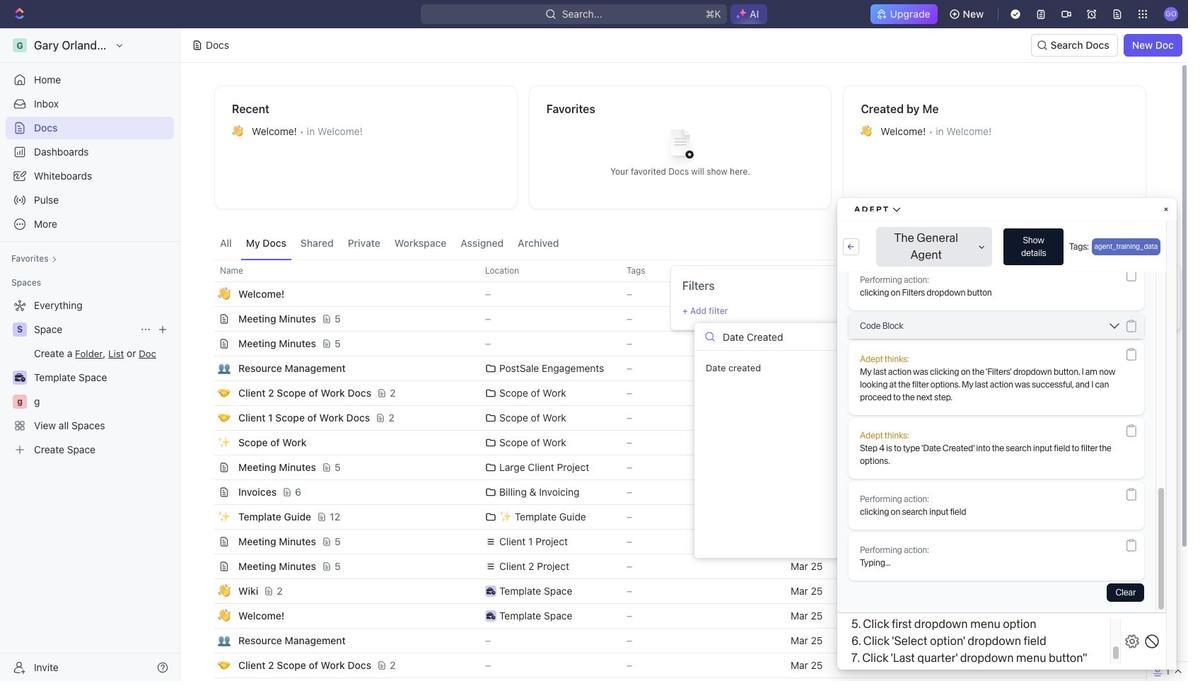 Task type: locate. For each thing, give the bounding box(es) containing it.
column header
[[199, 260, 214, 282]]

1 business time image from the top
[[487, 588, 495, 595]]

0 vertical spatial business time image
[[487, 588, 495, 595]]

cell
[[199, 282, 214, 306], [1122, 282, 1147, 306], [199, 307, 214, 331], [199, 332, 214, 356], [199, 357, 214, 381], [199, 381, 214, 405], [1122, 381, 1147, 405], [199, 406, 214, 430], [199, 431, 214, 455], [199, 456, 214, 480], [896, 456, 1009, 480], [1009, 456, 1122, 480], [199, 480, 214, 505], [1009, 480, 1122, 505], [199, 505, 214, 529], [1009, 505, 1122, 529], [1122, 505, 1147, 529], [199, 530, 214, 554], [1009, 530, 1122, 554], [199, 555, 214, 579], [896, 555, 1009, 579], [1009, 555, 1122, 579], [1122, 555, 1147, 579], [199, 580, 214, 604], [896, 580, 1009, 604], [1009, 580, 1122, 604], [199, 604, 214, 628], [199, 629, 214, 653], [199, 654, 214, 678], [783, 679, 896, 681], [896, 679, 1009, 681], [1009, 679, 1122, 681], [1122, 679, 1147, 681]]

row
[[199, 260, 1147, 282], [199, 282, 1147, 307], [199, 306, 1147, 332], [199, 331, 1147, 357], [199, 356, 1147, 381], [199, 381, 1147, 406], [199, 405, 1147, 431], [199, 430, 1147, 456], [199, 455, 1147, 480], [199, 480, 1147, 505], [199, 505, 1147, 530], [199, 529, 1147, 555], [199, 554, 1147, 580], [199, 579, 1147, 604], [199, 604, 1147, 629], [199, 628, 1147, 654], [199, 653, 1147, 679], [214, 678, 1147, 681]]

table
[[199, 260, 1147, 681]]

tab list
[[214, 226, 565, 260]]

2 business time image from the top
[[487, 613, 495, 620]]

business time image
[[487, 588, 495, 595], [487, 613, 495, 620]]

Search... text field
[[723, 326, 823, 347]]

sidebar navigation
[[0, 28, 180, 681]]

1 vertical spatial business time image
[[487, 613, 495, 620]]



Task type: describe. For each thing, give the bounding box(es) containing it.
space, , element
[[13, 323, 27, 337]]

no favorited docs image
[[652, 118, 709, 174]]



Task type: vqa. For each thing, say whether or not it's contained in the screenshot.
alert
no



